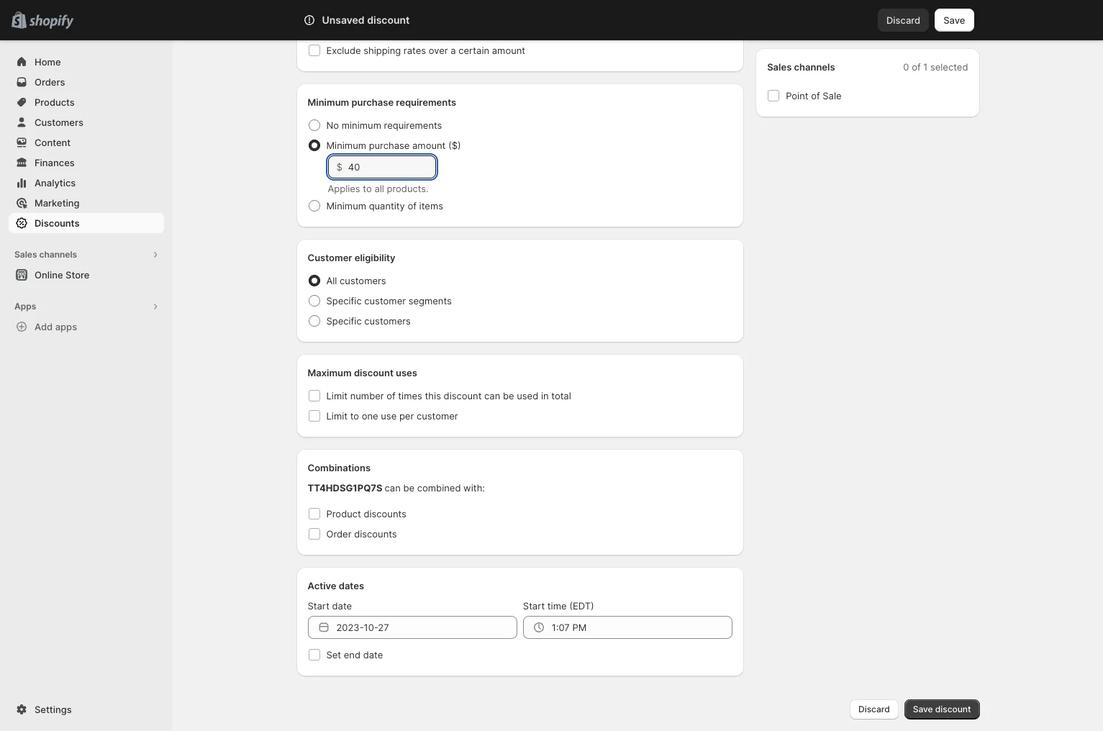 Task type: locate. For each thing, give the bounding box(es) containing it.
to left one
[[350, 410, 359, 422]]

1 horizontal spatial sales channels
[[768, 61, 836, 73]]

minimum for minimum quantity of items
[[327, 200, 367, 212]]

channels up point of sale
[[795, 61, 836, 73]]

0 horizontal spatial amount
[[413, 140, 446, 151]]

shipping
[[308, 22, 347, 33]]

point
[[786, 90, 809, 102]]

2 vertical spatial minimum
[[327, 200, 367, 212]]

0 vertical spatial rates
[[350, 22, 372, 33]]

channels
[[795, 61, 836, 73], [39, 249, 77, 260]]

minimum for minimum purchase amount ($)
[[327, 140, 367, 151]]

exclude shipping rates over a certain amount
[[327, 45, 526, 56]]

Start date text field
[[337, 616, 518, 639]]

2 specific from the top
[[327, 315, 362, 327]]

specific for specific customer segments
[[327, 295, 362, 307]]

$ text field
[[348, 156, 436, 179]]

0 horizontal spatial date
[[332, 601, 352, 612]]

limit
[[327, 390, 348, 402], [327, 410, 348, 422]]

sales channels inside button
[[14, 249, 77, 260]]

amount
[[492, 45, 526, 56], [413, 140, 446, 151]]

is
[[809, 12, 816, 24]]

amount right certain
[[492, 45, 526, 56]]

amount left '($)'
[[413, 140, 446, 151]]

date right end
[[363, 649, 383, 661]]

minimum
[[342, 120, 382, 131]]

discount for maximum
[[354, 367, 394, 379]]

channels up online store
[[39, 249, 77, 260]]

1 vertical spatial specific
[[327, 315, 362, 327]]

0 vertical spatial save
[[944, 14, 966, 26]]

number
[[350, 390, 384, 402]]

1 vertical spatial discard
[[859, 704, 890, 715]]

times
[[398, 390, 423, 402]]

to left all at left
[[363, 183, 372, 194]]

0 vertical spatial amount
[[492, 45, 526, 56]]

1 vertical spatial purchase
[[369, 140, 410, 151]]

0 vertical spatial customer
[[365, 295, 406, 307]]

customer down this
[[417, 410, 458, 422]]

0 horizontal spatial sales channels
[[14, 249, 77, 260]]

1 vertical spatial to
[[350, 410, 359, 422]]

discounts down product discounts
[[354, 529, 397, 540]]

sales up online
[[14, 249, 37, 260]]

minimum quantity of items
[[327, 200, 444, 212]]

discount inside button
[[936, 704, 972, 715]]

customers down specific customer segments on the top left of page
[[365, 315, 411, 327]]

specific
[[327, 295, 362, 307], [327, 315, 362, 327]]

requirements up minimum purchase amount ($)
[[384, 120, 442, 131]]

(edt)
[[570, 601, 595, 612]]

1 vertical spatial sales channels
[[14, 249, 77, 260]]

1 start from the left
[[308, 601, 330, 612]]

purchase up minimum
[[352, 96, 394, 108]]

0 vertical spatial sales channels
[[768, 61, 836, 73]]

unsaved
[[322, 14, 365, 26]]

can up product discounts
[[385, 482, 401, 494]]

content
[[35, 137, 71, 148]]

1 horizontal spatial be
[[503, 390, 515, 402]]

purchase down no minimum requirements
[[369, 140, 410, 151]]

online store button
[[0, 265, 173, 285]]

1 vertical spatial requirements
[[384, 120, 442, 131]]

start for start time (edt)
[[523, 601, 545, 612]]

0 vertical spatial purchase
[[352, 96, 394, 108]]

discard left save discount
[[859, 704, 890, 715]]

per
[[400, 410, 414, 422]]

limit left one
[[327, 410, 348, 422]]

0 horizontal spatial channels
[[39, 249, 77, 260]]

0 horizontal spatial can
[[385, 482, 401, 494]]

0 vertical spatial customers
[[340, 275, 386, 287]]

shipping
[[364, 45, 401, 56]]

minimum up no
[[308, 96, 349, 108]]

2 limit from the top
[[327, 410, 348, 422]]

products link
[[9, 92, 164, 112]]

online store link
[[9, 265, 164, 285]]

search
[[367, 14, 398, 26]]

discounts
[[364, 508, 407, 520], [354, 529, 397, 540]]

1 vertical spatial save
[[914, 704, 934, 715]]

purchase
[[352, 96, 394, 108], [369, 140, 410, 151]]

discounts link
[[9, 213, 164, 233]]

1 vertical spatial limit
[[327, 410, 348, 422]]

1 vertical spatial can
[[385, 482, 401, 494]]

discard
[[887, 14, 921, 26], [859, 704, 890, 715]]

0 horizontal spatial to
[[350, 410, 359, 422]]

save for save
[[944, 14, 966, 26]]

0 horizontal spatial sales
[[14, 249, 37, 260]]

discard for save
[[887, 14, 921, 26]]

2 start from the left
[[523, 601, 545, 612]]

1 horizontal spatial rates
[[404, 45, 426, 56]]

discard right yet in the right of the page
[[887, 14, 921, 26]]

1 vertical spatial rates
[[404, 45, 426, 56]]

0 vertical spatial minimum
[[308, 96, 349, 108]]

requirements
[[396, 96, 457, 108], [384, 120, 442, 131]]

1 horizontal spatial start
[[523, 601, 545, 612]]

active dates
[[308, 580, 364, 592]]

0 horizontal spatial be
[[404, 482, 415, 494]]

be
[[503, 390, 515, 402], [404, 482, 415, 494]]

1 vertical spatial date
[[363, 649, 383, 661]]

customers link
[[9, 112, 164, 132]]

be left used
[[503, 390, 515, 402]]

save inside button
[[944, 14, 966, 26]]

0 vertical spatial limit
[[327, 390, 348, 402]]

purchase for amount
[[369, 140, 410, 151]]

all
[[327, 275, 337, 287]]

save discount
[[914, 704, 972, 715]]

save
[[944, 14, 966, 26], [914, 704, 934, 715]]

purchase for requirements
[[352, 96, 394, 108]]

sales
[[768, 61, 792, 73], [14, 249, 37, 260]]

requirements up no minimum requirements
[[396, 96, 457, 108]]

date
[[332, 601, 352, 612], [363, 649, 383, 661]]

tt4hdsg1pq7s can be combined with:
[[308, 482, 485, 494]]

0 horizontal spatial start
[[308, 601, 330, 612]]

all
[[375, 183, 384, 194]]

settings link
[[9, 700, 164, 720]]

discard button for save
[[878, 9, 930, 32]]

minimum up the $ on the left top
[[327, 140, 367, 151]]

0 horizontal spatial save
[[914, 704, 934, 715]]

online
[[35, 269, 63, 281]]

customers
[[340, 275, 386, 287], [365, 315, 411, 327]]

add apps button
[[9, 317, 164, 337]]

marketing link
[[9, 193, 164, 213]]

customers down customer eligibility
[[340, 275, 386, 287]]

specific for specific customers
[[327, 315, 362, 327]]

minimum down applies
[[327, 200, 367, 212]]

0 vertical spatial specific
[[327, 295, 362, 307]]

0 horizontal spatial rates
[[350, 22, 372, 33]]

rates
[[350, 22, 372, 33], [404, 45, 426, 56]]

1 vertical spatial be
[[404, 482, 415, 494]]

1 horizontal spatial save
[[944, 14, 966, 26]]

can
[[485, 390, 501, 402], [385, 482, 401, 494]]

customers for all customers
[[340, 275, 386, 287]]

products
[[35, 96, 75, 108]]

quantity
[[369, 200, 405, 212]]

limit number of times this discount can be used in total
[[327, 390, 572, 402]]

1 specific from the top
[[327, 295, 362, 307]]

discount for unsaved
[[367, 14, 410, 26]]

home link
[[9, 52, 164, 72]]

to
[[363, 183, 372, 194], [350, 410, 359, 422]]

online store
[[35, 269, 90, 281]]

order discounts
[[327, 529, 397, 540]]

unsaved discount
[[322, 14, 410, 26]]

0 horizontal spatial customer
[[365, 295, 406, 307]]

customer up specific customers
[[365, 295, 406, 307]]

1 vertical spatial discounts
[[354, 529, 397, 540]]

date down 'active dates' at the left bottom
[[332, 601, 352, 612]]

1 vertical spatial discard button
[[850, 700, 899, 720]]

start for start date
[[308, 601, 330, 612]]

content link
[[9, 132, 164, 153]]

discard button for save discount
[[850, 700, 899, 720]]

start
[[308, 601, 330, 612], [523, 601, 545, 612]]

($)
[[449, 140, 461, 151]]

settings
[[35, 704, 72, 716]]

discard button left 'save discount' button
[[850, 700, 899, 720]]

1 horizontal spatial channels
[[795, 61, 836, 73]]

1 horizontal spatial can
[[485, 390, 501, 402]]

can left used
[[485, 390, 501, 402]]

all customers
[[327, 275, 386, 287]]

0 vertical spatial discard button
[[878, 9, 930, 32]]

of left 1
[[912, 61, 921, 73]]

discounts down the tt4hdsg1pq7s can be combined with:
[[364, 508, 407, 520]]

save inside button
[[914, 704, 934, 715]]

1 vertical spatial minimum
[[327, 140, 367, 151]]

limit down maximum
[[327, 390, 348, 402]]

sales channels
[[768, 61, 836, 73], [14, 249, 77, 260]]

limit for limit to one use per customer
[[327, 410, 348, 422]]

1 horizontal spatial amount
[[492, 45, 526, 56]]

1 vertical spatial channels
[[39, 249, 77, 260]]

start down active
[[308, 601, 330, 612]]

specific customers
[[327, 315, 411, 327]]

rates left 'over'
[[404, 45, 426, 56]]

1 vertical spatial customers
[[365, 315, 411, 327]]

rates up exclude
[[350, 22, 372, 33]]

1 horizontal spatial to
[[363, 183, 372, 194]]

discard button
[[878, 9, 930, 32], [850, 700, 899, 720]]

sales channels up point
[[768, 61, 836, 73]]

be left combined
[[404, 482, 415, 494]]

0 vertical spatial discard
[[887, 14, 921, 26]]

0 vertical spatial discounts
[[364, 508, 407, 520]]

analytics link
[[9, 173, 164, 193]]

0 vertical spatial to
[[363, 183, 372, 194]]

discard button up 0
[[878, 9, 930, 32]]

1 vertical spatial sales
[[14, 249, 37, 260]]

sales channels button
[[9, 245, 164, 265]]

sales channels up online
[[14, 249, 77, 260]]

1 limit from the top
[[327, 390, 348, 402]]

sales up point
[[768, 61, 792, 73]]

of left 'times'
[[387, 390, 396, 402]]

start left time
[[523, 601, 545, 612]]

apps button
[[9, 297, 164, 317]]

applies to all products.
[[328, 183, 429, 194]]

1 vertical spatial customer
[[417, 410, 458, 422]]

0 vertical spatial requirements
[[396, 96, 457, 108]]

0 vertical spatial sales
[[768, 61, 792, 73]]

use
[[381, 410, 397, 422]]



Task type: describe. For each thing, give the bounding box(es) containing it.
certain
[[459, 45, 490, 56]]

of left sale
[[812, 90, 821, 102]]

discounts
[[35, 217, 80, 229]]

shipping rates
[[308, 22, 372, 33]]

yet
[[865, 12, 879, 24]]

1 horizontal spatial date
[[363, 649, 383, 661]]

customer
[[308, 252, 352, 264]]

save discount button
[[905, 700, 980, 720]]

limit to one use per customer
[[327, 410, 458, 422]]

0 vertical spatial can
[[485, 390, 501, 402]]

analytics
[[35, 177, 76, 189]]

apps
[[14, 301, 36, 312]]

product
[[327, 508, 361, 520]]

marketing
[[35, 197, 80, 209]]

segments
[[409, 295, 452, 307]]

requirements for no minimum requirements
[[384, 120, 442, 131]]

0 vertical spatial date
[[332, 601, 352, 612]]

exclude
[[327, 45, 361, 56]]

store
[[66, 269, 90, 281]]

end
[[344, 649, 361, 661]]

uses
[[396, 367, 418, 379]]

requirements for minimum purchase requirements
[[396, 96, 457, 108]]

active
[[308, 580, 337, 592]]

tt4hdsg1pq7s
[[308, 482, 383, 494]]

$
[[337, 161, 343, 173]]

items
[[420, 200, 444, 212]]

selected
[[931, 61, 969, 73]]

combined
[[417, 482, 461, 494]]

sale
[[823, 90, 842, 102]]

product discounts
[[327, 508, 407, 520]]

minimum purchase requirements
[[308, 96, 457, 108]]

add apps
[[35, 321, 77, 333]]

1 vertical spatial amount
[[413, 140, 446, 151]]

0 of 1 selected
[[904, 61, 969, 73]]

customers
[[35, 117, 83, 128]]

1 horizontal spatial sales
[[768, 61, 792, 73]]

0 vertical spatial channels
[[795, 61, 836, 73]]

set
[[327, 649, 341, 661]]

discount
[[768, 12, 807, 24]]

0
[[904, 61, 910, 73]]

start date
[[308, 601, 352, 612]]

discard for save discount
[[859, 704, 890, 715]]

in
[[541, 390, 549, 402]]

0 vertical spatial be
[[503, 390, 515, 402]]

1
[[924, 61, 928, 73]]

a
[[451, 45, 456, 56]]

search button
[[343, 9, 761, 32]]

to for applies
[[363, 183, 372, 194]]

no
[[327, 120, 339, 131]]

no minimum requirements
[[327, 120, 442, 131]]

limit for limit number of times this discount can be used in total
[[327, 390, 348, 402]]

Start time (EDT) text field
[[552, 616, 733, 639]]

discounts for product discounts
[[364, 508, 407, 520]]

over
[[429, 45, 448, 56]]

1 horizontal spatial customer
[[417, 410, 458, 422]]

eligibility
[[355, 252, 396, 264]]

total
[[552, 390, 572, 402]]

finances
[[35, 157, 75, 168]]

to for limit
[[350, 410, 359, 422]]

save for save discount
[[914, 704, 934, 715]]

discount for save
[[936, 704, 972, 715]]

with:
[[464, 482, 485, 494]]

used
[[517, 390, 539, 402]]

combinations
[[308, 462, 371, 474]]

discounts for order discounts
[[354, 529, 397, 540]]

orders link
[[9, 72, 164, 92]]

shopify image
[[29, 15, 74, 29]]

finances link
[[9, 153, 164, 173]]

order
[[327, 529, 352, 540]]

minimum for minimum purchase requirements
[[308, 96, 349, 108]]

active
[[836, 12, 863, 24]]

maximum
[[308, 367, 352, 379]]

home
[[35, 56, 61, 68]]

dates
[[339, 580, 364, 592]]

products.
[[387, 183, 429, 194]]

one
[[362, 410, 379, 422]]

of down products.
[[408, 200, 417, 212]]

orders
[[35, 76, 65, 88]]

point of sale
[[786, 90, 842, 102]]

not
[[819, 12, 834, 24]]

specific customer segments
[[327, 295, 452, 307]]

customers for specific customers
[[365, 315, 411, 327]]

time
[[548, 601, 567, 612]]

channels inside sales channels button
[[39, 249, 77, 260]]

customer eligibility
[[308, 252, 396, 264]]

sales inside button
[[14, 249, 37, 260]]

this
[[425, 390, 441, 402]]

minimum purchase amount ($)
[[327, 140, 461, 151]]

save button
[[936, 9, 975, 32]]

applies
[[328, 183, 361, 194]]

apps
[[55, 321, 77, 333]]



Task type: vqa. For each thing, say whether or not it's contained in the screenshot.
Finances link
yes



